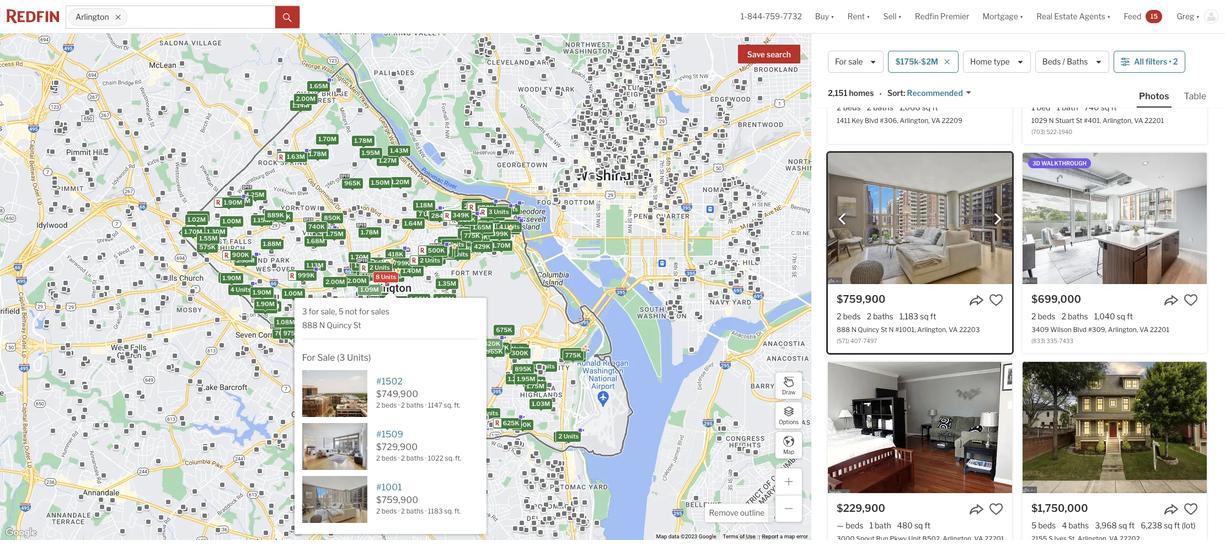 Task type: describe. For each thing, give the bounding box(es) containing it.
remove $175k-$2m image
[[944, 58, 950, 65]]

1147
[[428, 401, 442, 409]]

1 vertical spatial 965k
[[486, 348, 503, 355]]

1 horizontal spatial 7
[[377, 380, 381, 388]]

premier
[[940, 12, 969, 21]]

terms
[[723, 533, 738, 540]]

325k
[[459, 216, 475, 223]]

(lot)
[[1182, 521, 1196, 530]]

favorite button checkbox for $229,900
[[989, 502, 1003, 516]]

ft. for $749,900
[[454, 401, 460, 409]]

0 vertical spatial 775k
[[464, 232, 480, 239]]

ft for 1,183 sq ft
[[930, 312, 936, 321]]

8 down 659k
[[365, 270, 369, 277]]

407-
[[851, 338, 863, 344]]

blvd for #306,
[[865, 117, 878, 125]]

for for for sale ( 3 units )
[[302, 353, 315, 363]]

0 vertical spatial 310k
[[462, 218, 478, 226]]

favorite button checkbox for $699,000
[[1184, 293, 1198, 307]]

1.20m down 1.27m
[[391, 178, 409, 186]]

home
[[970, 57, 992, 66]]

5 ▾ from the left
[[1107, 12, 1111, 21]]

va inside 888 n quincy st n #1001, arlington, va 22203 (571) 407-7497
[[949, 326, 958, 334]]

0 vertical spatial 5 units
[[370, 294, 391, 301]]

▾ for mortgage ▾
[[1020, 12, 1023, 21]]

bath for 740
[[1062, 103, 1078, 112]]

1183
[[428, 507, 442, 515]]

540k
[[412, 438, 429, 446]]

1.25m
[[246, 191, 264, 198]]

0 vertical spatial 800k
[[391, 297, 408, 305]]

blvd for #309,
[[1073, 326, 1087, 334]]

0 horizontal spatial 965k
[[344, 179, 361, 187]]

n left #1001,
[[889, 326, 894, 334]]

va inside 3409 wilson blvd #309, arlington, va 22201 (833) 335-7433
[[1140, 326, 1149, 334]]

1 vertical spatial 700k
[[434, 408, 450, 416]]

• for homes
[[879, 89, 882, 99]]

dialog inside map region
[[294, 291, 486, 534]]

1.38m
[[236, 257, 254, 264]]

1.85m
[[324, 312, 343, 320]]

343k
[[466, 432, 483, 439]]

1 vertical spatial 1.30m
[[437, 403, 455, 411]]

340k
[[348, 357, 364, 365]]

245k
[[389, 392, 406, 400]]

1.46m
[[389, 425, 407, 433]]

sq for 1,040
[[1117, 312, 1125, 321]]

2 horizontal spatial 7
[[418, 210, 422, 218]]

arlington, inside 888 n quincy st n #1001, arlington, va 22203 (571) 407-7497
[[917, 326, 947, 334]]

0 horizontal spatial 1.63m
[[287, 153, 305, 161]]

1.20m down 'sales'
[[359, 323, 377, 330]]

photo of 1411 key blvd #306, arlington, va 22209 image
[[828, 0, 1012, 75]]

22203
[[959, 326, 980, 334]]

740 sq ft
[[1084, 103, 1117, 112]]

5 down 1.09m
[[370, 294, 374, 301]]

$759,900 inside #1001 $759,900 2 beds · 2 baths · 1183 sq. ft.
[[376, 495, 418, 505]]

1 vertical spatial 1.65m
[[473, 223, 491, 231]]

photo of 888 n quincy st n #1001, arlington, va 22203 image
[[828, 153, 1012, 284]]

3d
[[1033, 160, 1040, 167]]

photos button
[[1137, 90, 1182, 108]]

▾ for rent ▾
[[867, 12, 870, 21]]

1 horizontal spatial 1
[[1032, 103, 1035, 112]]

beds right —
[[846, 521, 864, 530]]

5 right 320k
[[506, 345, 510, 353]]

0 horizontal spatial 1.65m
[[309, 82, 328, 90]]

1 for 740 sq ft
[[1057, 103, 1060, 112]]

0 vertical spatial 700k
[[275, 329, 291, 337]]

n inside the 1029 n stuart st #401, arlington, va 22201 (703) 522-1940
[[1049, 117, 1054, 125]]

ft for 480 sq ft
[[925, 521, 931, 530]]

1 horizontal spatial 1.75m
[[488, 234, 506, 241]]

895k
[[515, 365, 531, 373]]

map for map
[[783, 448, 794, 455]]

2 vertical spatial 1.78m
[[361, 228, 378, 236]]

for sale
[[835, 57, 863, 66]]

565k
[[398, 431, 414, 438]]

1 horizontal spatial 775k
[[565, 351, 581, 359]]

0 horizontal spatial 999k
[[298, 272, 314, 279]]

· left 1022
[[425, 454, 426, 462]]

2 baths for $759,900
[[867, 312, 893, 321]]

baths up wilson
[[1068, 312, 1088, 321]]

0 vertical spatial 300k
[[457, 218, 474, 225]]

500k
[[428, 246, 445, 254]]

$229,900
[[837, 503, 885, 514]]

2 inside all filters • 2 button
[[1173, 57, 1178, 66]]

#1001 button
[[376, 482, 402, 493]]

0 vertical spatial 1.78m
[[354, 137, 372, 144]]

0 horizontal spatial 1.55m
[[199, 234, 217, 242]]

city guide link
[[1164, 47, 1209, 60]]

sort :
[[887, 88, 905, 98]]

1-
[[741, 12, 747, 21]]

1.88m
[[263, 240, 281, 248]]

for for for sale
[[835, 57, 847, 66]]

0 vertical spatial 9
[[482, 211, 486, 219]]

rent ▾
[[848, 12, 870, 21]]

ft for 740 sq ft
[[1111, 103, 1117, 112]]

greg
[[1177, 12, 1195, 21]]

for sale ( 3 units )
[[302, 353, 371, 363]]

▾ for sell ▾
[[898, 12, 902, 21]]

1 vertical spatial 7 units
[[371, 264, 391, 272]]

1 vertical spatial 1.78m
[[309, 150, 326, 158]]

1 horizontal spatial 1.00m
[[284, 290, 302, 298]]

ft for 3,968 sq ft
[[1129, 521, 1135, 530]]

favorite button image for $229,900
[[989, 502, 1003, 516]]

$2m
[[921, 57, 938, 66]]

1 vertical spatial 300k
[[511, 349, 528, 357]]

599k
[[428, 405, 445, 413]]

a
[[780, 533, 783, 540]]

8 down 459k
[[375, 273, 379, 281]]

1 horizontal spatial 1.35m
[[481, 208, 499, 216]]

12
[[420, 255, 427, 262]]

1 vertical spatial 310k
[[404, 446, 420, 454]]

1,066 sq ft
[[900, 103, 938, 112]]

#309,
[[1088, 326, 1107, 334]]

filters
[[1146, 57, 1167, 66]]

5 down $1,750,000
[[1032, 521, 1037, 530]]

8 down 325k
[[460, 230, 464, 238]]

888 n quincy st n #1001, arlington, va 22203 (571) 407-7497
[[837, 326, 980, 344]]

6,238 sq ft (lot)
[[1141, 521, 1196, 530]]

n inside 3 for sale, 5 not for sales 888 n quincy st
[[319, 321, 325, 330]]

1411 key blvd #306, arlington, va 22209
[[837, 117, 963, 125]]

1.20m down 895k
[[508, 375, 526, 383]]

for sale button
[[828, 51, 884, 73]]

2 horizontal spatial 1.95m
[[517, 375, 535, 383]]

2 vertical spatial 7 units
[[377, 380, 397, 388]]

1 vertical spatial 800k
[[514, 421, 531, 428]]

sq for 1,066
[[922, 103, 931, 112]]

arlington, inside 3409 wilson blvd #309, arlington, va 22201 (833) 335-7433
[[1108, 326, 1138, 334]]

1.49m
[[336, 301, 354, 308]]

sq for 6,238
[[1164, 521, 1173, 530]]

sq for 480
[[914, 521, 923, 530]]

draw
[[782, 389, 795, 395]]

market
[[1087, 48, 1118, 58]]

· down the '245k'
[[398, 401, 399, 409]]

ft for 6,238 sq ft (lot)
[[1174, 521, 1180, 530]]

1 bed
[[1032, 103, 1051, 112]]

#1001,
[[895, 326, 916, 334]]

1 vertical spatial 675k
[[492, 344, 509, 351]]

1 horizontal spatial 1.55m
[[354, 261, 372, 269]]

2 beds for $759,900
[[837, 312, 861, 321]]

1 vertical spatial 9 units
[[556, 433, 576, 441]]

arlington, inside the 1029 n stuart st #401, arlington, va 22201 (703) 522-1940
[[1103, 117, 1133, 125]]

1.39m
[[350, 323, 368, 330]]

522-
[[1046, 129, 1059, 135]]

650k
[[477, 203, 494, 211]]

0 horizontal spatial for
[[308, 307, 319, 316]]

beds / baths
[[1042, 57, 1088, 66]]

1 horizontal spatial 975k
[[337, 374, 353, 381]]

1 vertical spatial 5 units
[[506, 345, 526, 353]]

2 baths up the #306,
[[867, 103, 893, 112]]

610k
[[392, 439, 408, 447]]

baths inside #1502 $749,900 2 beds · 2 baths · 1147 sq. ft.
[[406, 401, 423, 409]]

sale inside dialog
[[317, 353, 335, 363]]

baths
[[1067, 57, 1088, 66]]

ft for 1,066 sq ft
[[932, 103, 938, 112]]

baths left 1,183
[[873, 312, 893, 321]]

sort
[[887, 88, 904, 98]]

ft for 1,040 sq ft
[[1127, 312, 1133, 321]]

0 horizontal spatial 865k
[[399, 389, 416, 396]]

n up 407-
[[851, 326, 857, 334]]

3,968 sq ft
[[1095, 521, 1135, 530]]

• for filters
[[1169, 57, 1172, 66]]

estate
[[1054, 12, 1078, 21]]

favorite button image for $1,750,000
[[1184, 502, 1198, 516]]

0 vertical spatial 865k
[[460, 229, 477, 237]]

2,151
[[828, 88, 847, 98]]

1411
[[837, 117, 850, 125]]

235k
[[464, 202, 480, 209]]

1,183
[[900, 312, 918, 321]]

rent ▾ button
[[841, 0, 877, 33]]

(703)
[[1032, 129, 1045, 135]]

1 vertical spatial 1.63m
[[431, 247, 450, 255]]

1 vertical spatial 9
[[556, 433, 560, 441]]

· left 1183
[[425, 507, 426, 515]]

3 for sale, 5 not for sales 888 n quincy st
[[302, 307, 389, 330]]

greg ▾
[[1177, 12, 1200, 21]]

· down #1001 button
[[398, 507, 399, 515]]

0 vertical spatial 675k
[[496, 326, 512, 334]]

1 bath for 480 sq ft
[[870, 521, 891, 530]]

560k
[[429, 404, 446, 412]]

15
[[1150, 12, 1158, 20]]

459k
[[365, 263, 382, 271]]

baths down $1,750,000
[[1069, 521, 1089, 530]]

draw button
[[775, 372, 803, 399]]

625k
[[503, 419, 519, 427]]

key
[[852, 117, 863, 125]]

589k
[[471, 233, 488, 241]]

|
[[1157, 48, 1160, 58]]

1029
[[1032, 117, 1047, 125]]

740
[[1084, 103, 1099, 112]]

2 horizontal spatial for
[[951, 45, 967, 59]]

0 vertical spatial 1.00m
[[222, 217, 241, 225]]

mortgage
[[983, 12, 1018, 21]]

740k
[[308, 223, 325, 230]]

quincy inside 888 n quincy st n #1001, arlington, va 22203 (571) 407-7497
[[858, 326, 879, 334]]

buy ▾
[[815, 12, 834, 21]]

8 right the 6
[[359, 271, 363, 279]]

sell ▾ button
[[877, 0, 908, 33]]

699k
[[401, 263, 418, 271]]

photo of 3000 spout run pkwy unit b502, arlington, va 22201 image
[[828, 362, 1012, 493]]

#1001 $759,900 2 beds · 2 baths · 1183 sq. ft.
[[376, 482, 461, 515]]

1.50m down 1.27m
[[371, 178, 389, 186]]

agents
[[1079, 12, 1105, 21]]

0 horizontal spatial 1.75m
[[325, 230, 343, 238]]

0 horizontal spatial 9 units
[[482, 211, 502, 219]]

redfin premier
[[915, 12, 969, 21]]

sq for 1,183
[[920, 312, 929, 321]]

1 vertical spatial 1.35m
[[438, 280, 456, 287]]

1 bath for 740 sq ft
[[1057, 103, 1078, 112]]



Task type: vqa. For each thing, say whether or not it's contained in the screenshot.
22201 in the 1029 N Stuart St #401, Arlington, VA 22201 (703) 522-1940
yes



Task type: locate. For each thing, give the bounding box(es) containing it.
google image
[[3, 526, 39, 540]]

ft left the (lot) at right bottom
[[1174, 521, 1180, 530]]

1 vertical spatial 1.00m
[[284, 290, 302, 298]]

st for 1029
[[1076, 117, 1083, 125]]

1 horizontal spatial 1.63m
[[431, 247, 450, 255]]

bath
[[1062, 103, 1078, 112], [875, 521, 891, 530]]

sq. inside #1001 $759,900 2 beds · 2 baths · 1183 sq. ft.
[[444, 507, 453, 515]]

649k
[[363, 262, 379, 270]]

1 left bed
[[1032, 103, 1035, 112]]

975k up the 275k
[[337, 374, 353, 381]]

2 vertical spatial 7
[[377, 380, 381, 388]]

1 horizontal spatial sale
[[970, 45, 995, 59]]

3 units
[[487, 207, 507, 214], [488, 208, 509, 216], [480, 235, 500, 242], [421, 248, 442, 256], [421, 249, 442, 257], [448, 250, 468, 258], [369, 265, 390, 273], [563, 349, 583, 357], [534, 362, 555, 370], [477, 409, 498, 417]]

▾ right buy
[[831, 12, 834, 21]]

1.20m up 1147
[[421, 391, 439, 399]]

0 horizontal spatial 800k
[[391, 297, 408, 305]]

sq. for $729,900
[[445, 454, 453, 462]]

2 horizontal spatial 1.75m
[[526, 382, 544, 390]]

favorite button checkbox
[[1184, 84, 1198, 98], [989, 293, 1003, 307], [1184, 293, 1198, 307]]

map for map data ©2023 google
[[656, 533, 667, 540]]

0 horizontal spatial 775k
[[464, 232, 480, 239]]

0 horizontal spatial 7
[[371, 264, 375, 272]]

$759,900 up 407-
[[837, 293, 886, 305]]

▾ for buy ▾
[[831, 12, 834, 21]]

mortgage ▾ button
[[983, 0, 1023, 33]]

1940
[[1059, 129, 1072, 135]]

2 baths up 7497
[[867, 312, 893, 321]]

865k down the #1502 button
[[399, 389, 416, 396]]

beds down #1001 button
[[381, 507, 397, 515]]

1 vertical spatial $759,900
[[376, 495, 418, 505]]

arlington, down "1,066 sq ft"
[[900, 117, 930, 125]]

0 horizontal spatial bath
[[875, 521, 891, 530]]

previous button image
[[837, 213, 848, 224]]

0 vertical spatial 1.95m
[[361, 149, 380, 157]]

2 ▾ from the left
[[867, 12, 870, 21]]

0 horizontal spatial $759,900
[[376, 495, 418, 505]]

999k
[[298, 272, 314, 279], [373, 302, 390, 310]]

sq. right 1183
[[444, 507, 453, 515]]

#1509 button
[[376, 429, 403, 440]]

ft. inside #1502 $749,900 2 beds · 2 baths · 1147 sq. ft.
[[454, 401, 460, 409]]

favorite button checkbox for $759,900
[[989, 293, 1003, 307]]

1.75m up 1.03m
[[526, 382, 544, 390]]

all filters • 2 button
[[1114, 51, 1185, 73]]

beds inside #1001 $759,900 2 beds · 2 baths · 1183 sq. ft.
[[381, 507, 397, 515]]

1 horizontal spatial 9 units
[[556, 433, 576, 441]]

1 for 480 sq ft
[[870, 521, 873, 530]]

0 horizontal spatial 1.35m
[[438, 280, 456, 287]]

1.35m up 1.80m
[[438, 280, 456, 287]]

575k
[[199, 243, 215, 251]]

beds down $1,750,000
[[1038, 521, 1056, 530]]

1 horizontal spatial 1 bath
[[1057, 103, 1078, 112]]

next button image
[[992, 213, 1003, 224]]

va inside the 1029 n stuart st #401, arlington, va 22201 (703) 522-1940
[[1134, 117, 1143, 125]]

3 ▾ from the left
[[898, 12, 902, 21]]

0 horizontal spatial sale
[[317, 353, 335, 363]]

5 units up 895k
[[506, 345, 526, 353]]

favorite button image for $699,000
[[1184, 293, 1198, 307]]

baths up the #306,
[[873, 103, 893, 112]]

baths inside the #1509 $729,900 2 beds · 2 baths · 1022 sq. ft.
[[406, 454, 423, 462]]

22201 inside the 1029 n stuart st #401, arlington, va 22201 (703) 522-1940
[[1145, 117, 1164, 125]]

map region
[[0, 0, 898, 540]]

595k
[[386, 268, 403, 275]]

1 horizontal spatial bath
[[1062, 103, 1078, 112]]

0 horizontal spatial 9
[[482, 211, 486, 219]]

1.40m
[[402, 267, 421, 274]]

1.45m
[[374, 420, 392, 428]]

bath up the stuart
[[1062, 103, 1078, 112]]

0 vertical spatial 1.30m
[[207, 228, 225, 236]]

1.30m right the 1.69m
[[437, 403, 455, 411]]

0 vertical spatial sq.
[[443, 401, 452, 409]]

ft. inside the #1509 $729,900 2 beds · 2 baths · 1022 sq. ft.
[[455, 454, 461, 462]]

dialog
[[294, 291, 486, 534]]

• inside all filters • 2 button
[[1169, 57, 1172, 66]]

baths left 1147
[[406, 401, 423, 409]]

beds inside the #1509 $729,900 2 beds · 2 baths · 1022 sq. ft.
[[381, 454, 397, 462]]

1 horizontal spatial 700k
[[434, 408, 450, 416]]

sq right 6,238
[[1164, 521, 1173, 530]]

mortgage ▾
[[983, 12, 1023, 21]]

0 vertical spatial bath
[[1062, 103, 1078, 112]]

300k
[[457, 218, 474, 225], [511, 349, 528, 357]]

sq. for $749,900
[[443, 401, 452, 409]]

900k
[[232, 251, 249, 259]]

1.05m
[[336, 372, 354, 380]]

7 units
[[418, 210, 438, 218], [371, 264, 391, 272], [377, 380, 397, 388]]

1 horizontal spatial for
[[835, 57, 847, 66]]

1.64m
[[404, 220, 422, 227]]

ft. right 1022
[[455, 454, 461, 462]]

#401,
[[1084, 117, 1101, 125]]

sq. inside the #1509 $729,900 2 beds · 2 baths · 1022 sq. ft.
[[445, 454, 453, 462]]

0 horizontal spatial favorite button image
[[989, 293, 1003, 307]]

0 vertical spatial 999k
[[298, 272, 314, 279]]

765k
[[370, 259, 386, 266]]

1 horizontal spatial 9
[[556, 433, 560, 441]]

759-
[[765, 12, 783, 21]]

349k
[[452, 211, 469, 219]]

0 vertical spatial 1 bath
[[1057, 103, 1078, 112]]

st
[[1076, 117, 1083, 125], [353, 321, 361, 330], [881, 326, 887, 334]]

1.00m left 1.15m
[[222, 217, 241, 225]]

310k up 750k
[[462, 218, 478, 226]]

0 horizontal spatial blvd
[[865, 117, 878, 125]]

(
[[337, 353, 339, 363]]

ft. inside #1001 $759,900 2 beds · 2 baths · 1183 sq. ft.
[[454, 507, 461, 515]]

arlington, down 1,183 sq ft
[[917, 326, 947, 334]]

1 horizontal spatial map
[[783, 448, 794, 455]]

photo of 2155 s ives st, arlington, va 22202 image
[[1023, 362, 1207, 493]]

• right filters at top
[[1169, 57, 1172, 66]]

1.00m up '1.08m'
[[284, 290, 302, 298]]

1.30m
[[207, 228, 225, 236], [437, 403, 455, 411]]

favorite button checkbox
[[989, 502, 1003, 516], [1184, 502, 1198, 516]]

2 beds up 3409
[[1032, 312, 1056, 321]]

arlington, down rent ▾ dropdown button
[[828, 45, 885, 59]]

▾ right rent on the right top of the page
[[867, 12, 870, 21]]

for right remove $175k-$2m "icon"
[[951, 45, 967, 59]]

0 horizontal spatial 1.30m
[[207, 228, 225, 236]]

st left #1001,
[[881, 326, 887, 334]]

quincy inside 3 for sale, 5 not for sales 888 n quincy st
[[326, 321, 351, 330]]

for left sale,
[[308, 307, 319, 316]]

sq. inside #1502 $749,900 2 beds · 2 baths · 1147 sq. ft.
[[443, 401, 452, 409]]

ft right 480
[[925, 521, 931, 530]]

bath left 480
[[875, 521, 891, 530]]

1.55m up 575k
[[199, 234, 217, 242]]

photo of 3409 wilson blvd #309, arlington, va 22201 image
[[1023, 153, 1207, 284]]

baths inside #1001 $759,900 2 beds · 2 baths · 1183 sq. ft.
[[406, 507, 423, 515]]

arlington, down 740 sq ft
[[1103, 117, 1133, 125]]

1 horizontal spatial 1.95m
[[410, 295, 428, 303]]

st left #401,
[[1076, 117, 1083, 125]]

1 vertical spatial 975k
[[337, 374, 353, 381]]

1 vertical spatial favorite button image
[[1184, 502, 1198, 516]]

888 up (571)
[[837, 326, 850, 334]]

ft. for $729,900
[[455, 454, 461, 462]]

1 horizontal spatial 865k
[[460, 229, 477, 237]]

0 vertical spatial ft.
[[454, 401, 460, 409]]

2 baths up wilson
[[1062, 312, 1088, 321]]

arlington, down "1,040 sq ft"
[[1108, 326, 1138, 334]]

234k
[[382, 445, 398, 453]]

remove arlington image
[[115, 14, 121, 20]]

bath for 480
[[875, 521, 891, 530]]

1 horizontal spatial favorite button checkbox
[[1184, 502, 1198, 516]]

ft right 1,040
[[1127, 312, 1133, 321]]

1.30m up 575k
[[207, 228, 225, 236]]

• inside 2,151 homes •
[[879, 89, 882, 99]]

st inside 888 n quincy st n #1001, arlington, va 22203 (571) 407-7497
[[881, 326, 887, 334]]

beds down 234k
[[381, 454, 397, 462]]

1 vertical spatial sale
[[317, 353, 335, 363]]

google
[[699, 533, 716, 540]]

2 beds up (571)
[[837, 312, 861, 321]]

1.09m
[[360, 286, 379, 294]]

▾ for greg ▾
[[1196, 12, 1200, 21]]

1.50m down 12 units on the top left
[[423, 300, 442, 308]]

$175k-$2m
[[896, 57, 938, 66]]

market insights | city guide
[[1087, 48, 1206, 58]]

1.95m left 1.43m
[[361, 149, 380, 157]]

st inside the 1029 n stuart st #401, arlington, va 22201 (703) 522-1940
[[1076, 117, 1083, 125]]

0 vertical spatial 1.55m
[[199, 234, 217, 242]]

2 vertical spatial ft.
[[454, 507, 461, 515]]

buy ▾ button
[[815, 0, 834, 33]]

0 horizontal spatial 1
[[870, 521, 873, 530]]

0 vertical spatial $759,900
[[837, 293, 886, 305]]

2 beds for $699,000
[[1032, 312, 1056, 321]]

for inside button
[[835, 57, 847, 66]]

6 ▾ from the left
[[1196, 12, 1200, 21]]

blvd left #309,
[[1073, 326, 1087, 334]]

275k
[[333, 385, 349, 392]]

sq. right 1147
[[443, 401, 452, 409]]

sell ▾
[[883, 12, 902, 21]]

1.63m right 12
[[431, 247, 450, 255]]

1 horizontal spatial 5 units
[[506, 345, 526, 353]]

390k
[[400, 428, 417, 435]]

1.95m left 1.80m
[[410, 295, 428, 303]]

ft. for $759,900
[[454, 507, 461, 515]]

baths left 1183
[[406, 507, 423, 515]]

1 horizontal spatial for
[[359, 307, 369, 316]]

750k
[[463, 230, 480, 238]]

for
[[835, 57, 847, 66], [302, 353, 315, 363]]

1 horizontal spatial 1.65m
[[473, 223, 491, 231]]

1.95m down 895k
[[517, 375, 535, 383]]

0 horizontal spatial 700k
[[275, 329, 291, 337]]

8
[[453, 211, 457, 219], [460, 230, 464, 238], [365, 270, 369, 277], [359, 271, 363, 279], [375, 273, 379, 281]]

beds inside #1502 $749,900 2 beds · 2 baths · 1147 sq. ft.
[[381, 401, 397, 409]]

sq right 1,066
[[922, 103, 931, 112]]

1.50m up 6 units
[[354, 261, 372, 269]]

0 horizontal spatial quincy
[[326, 321, 351, 330]]

2 vertical spatial 1.95m
[[517, 375, 535, 383]]

0 vertical spatial 7 units
[[418, 210, 438, 218]]

arlington
[[76, 12, 109, 22]]

1 horizontal spatial blvd
[[1073, 326, 1087, 334]]

map
[[784, 533, 795, 540]]

315k
[[464, 199, 480, 207]]

sq. for $759,900
[[444, 507, 453, 515]]

photo of 1029 n stuart st #401, arlington, va 22201 image
[[1023, 0, 1207, 75]]

659k
[[360, 258, 377, 266]]

1.20m right 12
[[427, 249, 445, 256]]

1 right bed
[[1057, 103, 1060, 112]]

3,968
[[1095, 521, 1117, 530]]

1 down $229,900
[[870, 521, 873, 530]]

888 inside 3 for sale, 5 not for sales 888 n quincy st
[[302, 321, 317, 330]]

300k up 895k
[[511, 349, 528, 357]]

blvd inside 3409 wilson blvd #309, arlington, va 22201 (833) 335-7433
[[1073, 326, 1087, 334]]

not
[[345, 307, 357, 316]]

baths down 540k
[[406, 454, 423, 462]]

1 vertical spatial 7
[[371, 264, 375, 272]]

map inside "button"
[[783, 448, 794, 455]]

remove
[[709, 508, 739, 517]]

1029 n stuart st #401, arlington, va 22201 (703) 522-1940
[[1032, 117, 1164, 135]]

save
[[747, 50, 765, 59]]

ft right 740 in the right top of the page
[[1111, 103, 1117, 112]]

homes
[[907, 45, 948, 59]]

429k
[[474, 243, 490, 250]]

1.69m
[[416, 401, 434, 409]]

1 vertical spatial sq.
[[445, 454, 453, 462]]

975k down '1.08m'
[[283, 329, 299, 337]]

1-844-759-7732 link
[[741, 12, 802, 21]]

0 horizontal spatial 300k
[[457, 218, 474, 225]]

0 vertical spatial 1.35m
[[481, 208, 499, 216]]

0 horizontal spatial favorite button checkbox
[[989, 502, 1003, 516]]

st for 888
[[881, 326, 887, 334]]

0 horizontal spatial •
[[879, 89, 882, 99]]

favorite button image
[[989, 293, 1003, 307], [1184, 502, 1198, 516]]

1 vertical spatial favorite button image
[[1184, 293, 1198, 307]]

2 beds up 1411
[[837, 103, 861, 112]]

remove outline
[[709, 508, 765, 517]]

1 horizontal spatial 310k
[[462, 218, 478, 226]]

0 vertical spatial sale
[[970, 45, 995, 59]]

ft down recommended
[[932, 103, 938, 112]]

beds up 407-
[[843, 312, 861, 321]]

n down the 1.85m
[[319, 321, 325, 330]]

2 baths for $699,000
[[1062, 312, 1088, 321]]

▾ right agents
[[1107, 12, 1111, 21]]

0 vertical spatial 1.65m
[[309, 82, 328, 90]]

320k
[[484, 340, 500, 347]]

· down $729,900 on the bottom left
[[398, 454, 399, 462]]

units inside dialog
[[347, 353, 368, 363]]

1.27m
[[379, 157, 396, 164]]

1 horizontal spatial 300k
[[511, 349, 528, 357]]

1 favorite button checkbox from the left
[[989, 502, 1003, 516]]

sq right 1,040
[[1117, 312, 1125, 321]]

#1509
[[376, 429, 403, 440]]

3 inside 3 for sale, 5 not for sales 888 n quincy st
[[302, 307, 307, 316]]

1.58m
[[348, 275, 367, 283]]

©2023
[[681, 533, 697, 540]]

map left data
[[656, 533, 667, 540]]

22209
[[942, 117, 963, 125]]

4 ▾ from the left
[[1020, 12, 1023, 21]]

8 left 325k
[[453, 211, 457, 219]]

save search
[[747, 50, 791, 59]]

favorite button checkbox for $1,750,000
[[1184, 502, 1198, 516]]

0 horizontal spatial 975k
[[283, 329, 299, 337]]

2 vertical spatial 1.65m
[[525, 378, 543, 386]]

1 vertical spatial 1.95m
[[410, 295, 428, 303]]

sq right 740 in the right top of the page
[[1101, 103, 1109, 112]]

1.90m
[[224, 198, 242, 206], [222, 274, 241, 282], [253, 289, 271, 296], [256, 300, 274, 308], [261, 302, 279, 310]]

2 horizontal spatial 1.65m
[[525, 378, 543, 386]]

use
[[746, 533, 755, 540]]

1 vertical spatial map
[[656, 533, 667, 540]]

beds down the '245k'
[[381, 401, 397, 409]]

ft.
[[454, 401, 460, 409], [455, 454, 461, 462], [454, 507, 461, 515]]

4 units
[[497, 205, 518, 213], [477, 214, 497, 221], [497, 221, 517, 228], [499, 223, 519, 230], [355, 265, 376, 273], [381, 273, 402, 280], [230, 286, 251, 293], [563, 352, 583, 360]]

sq right 480
[[914, 521, 923, 530]]

1.75m right 740k
[[325, 230, 343, 238]]

favorite button image for $759,900
[[989, 293, 1003, 307]]

1 bath up the stuart
[[1057, 103, 1078, 112]]

search
[[767, 50, 791, 59]]

1.50m up 1.13m
[[315, 230, 333, 238]]

0 vertical spatial 7
[[418, 210, 422, 218]]

22201 inside 3409 wilson blvd #309, arlington, va 22201 (833) 335-7433
[[1150, 326, 1170, 334]]

dialog containing for sale
[[294, 291, 486, 534]]

beds up 3409
[[1038, 312, 1056, 321]]

485k
[[274, 213, 290, 221]]

:
[[904, 88, 905, 98]]

1.75m up 429k
[[488, 234, 506, 241]]

▾ right mortgage
[[1020, 12, 1023, 21]]

1 horizontal spatial st
[[881, 326, 887, 334]]

$759,900 down #1001 button
[[376, 495, 418, 505]]

beds down 2,151 homes •
[[843, 103, 861, 112]]

789k
[[368, 385, 384, 393]]

of
[[740, 533, 745, 540]]

775k
[[464, 232, 480, 239], [565, 351, 581, 359]]

1 vertical spatial ft.
[[455, 454, 461, 462]]

0 vertical spatial •
[[1169, 57, 1172, 66]]

1 ▾ from the left
[[831, 12, 834, 21]]

for inside dialog
[[302, 353, 315, 363]]

$175k-
[[896, 57, 921, 66]]

0 vertical spatial favorite button image
[[989, 293, 1003, 307]]

2 vertical spatial favorite button image
[[989, 502, 1003, 516]]

photos
[[1139, 91, 1169, 101]]

1 bath left 480
[[870, 521, 891, 530]]

5 inside 3 for sale, 5 not for sales 888 n quincy st
[[338, 307, 343, 316]]

•
[[1169, 57, 1172, 66], [879, 89, 882, 99]]

0 horizontal spatial 310k
[[404, 446, 420, 454]]

1.14m
[[292, 101, 309, 109]]

sq right 1,183
[[920, 312, 929, 321]]

1 vertical spatial •
[[879, 89, 882, 99]]

$175k-$2m button
[[888, 51, 959, 73]]

5
[[370, 294, 374, 301], [338, 307, 343, 316], [506, 345, 510, 353], [1032, 521, 1037, 530]]

favorite button image
[[1184, 84, 1198, 98], [1184, 293, 1198, 307], [989, 502, 1003, 516]]

sq for 740
[[1101, 103, 1109, 112]]

0 horizontal spatial 1.00m
[[222, 217, 241, 225]]

999k down 1.13m
[[298, 272, 314, 279]]

▾ right "sell"
[[898, 12, 902, 21]]

844-
[[747, 12, 765, 21]]

888 inside 888 n quincy st n #1001, arlington, va 22203 (571) 407-7497
[[837, 326, 850, 334]]

1 horizontal spatial 800k
[[514, 421, 531, 428]]

arlington, va homes for sale
[[828, 45, 995, 59]]

1 vertical spatial 999k
[[373, 302, 390, 310]]

1 vertical spatial 22201
[[1150, 326, 1170, 334]]

for left sale at the right of page
[[835, 57, 847, 66]]

sale right remove $175k-$2m "icon"
[[970, 45, 995, 59]]

#1502
[[376, 376, 403, 387]]

2 baths
[[867, 103, 893, 112], [867, 312, 893, 321], [1062, 312, 1088, 321]]

0 vertical spatial 965k
[[344, 179, 361, 187]]

type
[[994, 57, 1010, 66]]

· left 1147
[[425, 401, 426, 409]]

st inside 3 for sale, 5 not for sales 888 n quincy st
[[353, 321, 361, 330]]

ft right 1,183
[[930, 312, 936, 321]]

2 favorite button checkbox from the left
[[1184, 502, 1198, 516]]

submit search image
[[283, 13, 292, 22]]

recommended
[[907, 88, 963, 98]]

sq for 3,968
[[1119, 521, 1127, 530]]

888 right '1.08m'
[[302, 321, 317, 330]]

0 vertical spatial favorite button image
[[1184, 84, 1198, 98]]

options
[[779, 418, 799, 425]]

None search field
[[127, 6, 275, 28]]

ft. right 560k
[[454, 401, 460, 409]]

options button
[[775, 402, 803, 429]]

1 horizontal spatial $759,900
[[837, 293, 886, 305]]



